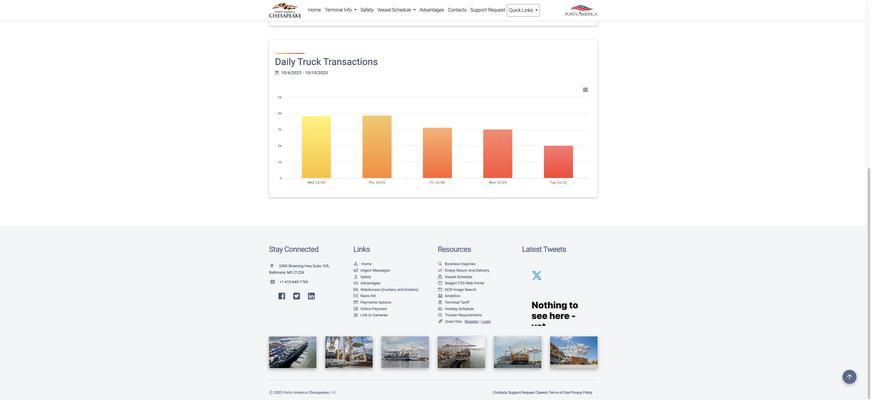 Task type: vqa. For each thing, say whether or not it's contained in the screenshot.
BALTIMORE'S in the Ports America Chesapeake operates the on-dock railyard, which has steadily increased its volume. Baltimore's ICTF has quickly emerged as an integral link in CSX Intermodal's (CSXI) impressive nationwide system. With six trains daily, CSXI offers direct service to the Southeast and Midwest, and seamless connections to the rest of the continental United States and Canada.
no



Task type: locate. For each thing, give the bounding box(es) containing it.
2023 ports america chesapeake |
[[273, 391, 332, 395]]

0 vertical spatial contacts
[[448, 7, 467, 13]]

home link up the urgent
[[354, 262, 372, 267]]

1 horizontal spatial |
[[480, 319, 481, 324]]

0 horizontal spatial home
[[308, 7, 321, 13]]

10/10/2023
[[305, 70, 328, 75]]

online payment
[[361, 307, 387, 311]]

1 vertical spatial home
[[362, 262, 372, 267]]

home link left terminal info
[[306, 4, 323, 16]]

0 vertical spatial safety
[[361, 7, 374, 13]]

home
[[308, 7, 321, 13], [362, 262, 372, 267]]

inquiries
[[461, 262, 476, 267]]

home left terminal info
[[308, 7, 321, 13]]

home link
[[306, 4, 323, 16], [354, 262, 372, 267]]

request left quick
[[488, 7, 505, 13]]

1 vertical spatial support request link
[[508, 388, 535, 398]]

go to top image
[[843, 370, 857, 384]]

terms
[[549, 391, 559, 395]]

1 horizontal spatial vessel schedule
[[445, 275, 473, 279]]

1 horizontal spatial vessel schedule link
[[438, 275, 473, 279]]

0 vertical spatial home link
[[306, 4, 323, 16]]

schedule
[[392, 7, 411, 13], [457, 275, 473, 279], [459, 307, 474, 311]]

america
[[293, 391, 307, 395]]

seagirt tos web portal link
[[438, 281, 484, 286]]

privacy
[[571, 391, 582, 395]]

1 vertical spatial home link
[[354, 262, 372, 267]]

| left sign in image
[[330, 391, 331, 395]]

support request link left quick
[[469, 4, 507, 16]]

hand receiving image
[[354, 282, 358, 286]]

1 horizontal spatial support
[[509, 391, 521, 395]]

contacts link
[[446, 4, 469, 16], [493, 388, 508, 398]]

0 horizontal spatial advantages link
[[354, 281, 381, 286]]

bells image
[[438, 307, 443, 311]]

1 horizontal spatial contacts
[[493, 391, 508, 395]]

0 horizontal spatial links
[[354, 245, 370, 254]]

1 vertical spatial contacts link
[[493, 388, 508, 398]]

options
[[378, 301, 391, 305]]

+1 410-649-7769
[[280, 280, 308, 284]]

0 horizontal spatial vessel schedule
[[377, 7, 412, 13]]

resources
[[438, 245, 471, 254]]

649-
[[292, 280, 300, 284]]

2023
[[274, 391, 282, 395]]

ocr image search link
[[438, 288, 476, 292]]

search image
[[438, 263, 443, 266]]

link to cameras
[[361, 313, 388, 318]]

and
[[469, 269, 475, 273]]

terminal
[[325, 7, 343, 13], [445, 301, 460, 305]]

anchor image
[[354, 263, 358, 266]]

login link
[[482, 320, 491, 324]]

requirements
[[459, 313, 482, 318]]

1 horizontal spatial contacts link
[[493, 388, 508, 398]]

contacts
[[448, 7, 467, 13], [493, 391, 508, 395]]

browser image
[[438, 288, 443, 292]]

terminal tariff
[[445, 301, 470, 305]]

payments
[[361, 301, 377, 305]]

0 horizontal spatial vessel
[[377, 7, 391, 13]]

support request link left 'careers'
[[508, 388, 535, 398]]

0 vertical spatial vessel
[[377, 7, 391, 13]]

request
[[488, 7, 505, 13], [522, 391, 535, 395]]

to
[[369, 313, 372, 318]]

analytics link
[[438, 294, 460, 299]]

trucker
[[445, 313, 458, 318]]

grain
[[445, 320, 454, 324]]

terminal for terminal info
[[325, 7, 343, 13]]

2 vertical spatial schedule
[[459, 307, 474, 311]]

links right quick
[[522, 7, 533, 13]]

ocr image search
[[445, 288, 476, 292]]

register
[[465, 320, 479, 324]]

1 horizontal spatial home link
[[354, 262, 372, 267]]

login
[[482, 320, 491, 324]]

hwy
[[305, 264, 312, 269]]

schedule for bells icon
[[459, 307, 474, 311]]

browser image
[[438, 282, 443, 286]]

vessel schedule link
[[376, 4, 418, 16], [438, 275, 473, 279]]

21224
[[294, 271, 304, 275]]

0 vertical spatial support request link
[[469, 4, 507, 16]]

1 vertical spatial vessel schedule
[[445, 275, 473, 279]]

empty return and delivery
[[445, 269, 489, 273]]

1 horizontal spatial advantages
[[420, 7, 444, 13]]

support request link
[[469, 4, 507, 16], [508, 388, 535, 398]]

| left login link
[[480, 319, 481, 324]]

link to cameras link
[[354, 313, 388, 318]]

terminal tariff link
[[438, 301, 470, 305]]

vessel schedule
[[377, 7, 412, 13], [445, 275, 473, 279]]

messages
[[373, 269, 390, 273]]

0 horizontal spatial vessel schedule link
[[376, 4, 418, 16]]

holiday schedule link
[[438, 307, 474, 311]]

1 vertical spatial safety link
[[354, 275, 371, 279]]

vessel
[[377, 7, 391, 13], [445, 275, 456, 279]]

2 safety from the top
[[361, 275, 371, 279]]

quick
[[509, 7, 521, 13]]

1 vertical spatial support
[[509, 391, 521, 395]]

empty
[[445, 269, 456, 273]]

list alt image
[[438, 314, 443, 318]]

1 vertical spatial request
[[522, 391, 535, 395]]

0 horizontal spatial contacts link
[[446, 4, 469, 16]]

navis
[[361, 294, 370, 299]]

10/4/2023
[[281, 70, 301, 75]]

terminal info
[[325, 7, 353, 13]]

ocr
[[445, 288, 452, 292]]

request left 'careers'
[[522, 391, 535, 395]]

0 vertical spatial support
[[471, 7, 487, 13]]

0 horizontal spatial request
[[488, 7, 505, 13]]

terminal left info
[[325, 7, 343, 13]]

credit card image
[[354, 301, 358, 305]]

0 horizontal spatial contacts
[[448, 7, 467, 13]]

1 vertical spatial contacts
[[493, 391, 508, 395]]

safety down the urgent
[[361, 275, 371, 279]]

1 vertical spatial schedule
[[457, 275, 473, 279]]

1 vertical spatial vessel schedule link
[[438, 275, 473, 279]]

n4
[[371, 294, 376, 299]]

support
[[471, 7, 487, 13], [509, 391, 521, 395]]

brokers)
[[405, 288, 419, 292]]

1 horizontal spatial links
[[522, 7, 533, 13]]

home up the urgent
[[362, 262, 372, 267]]

0 vertical spatial terminal
[[325, 7, 343, 13]]

0 vertical spatial request
[[488, 7, 505, 13]]

delivery
[[476, 269, 489, 273]]

terminal down analytics
[[445, 301, 460, 305]]

1 horizontal spatial request
[[522, 391, 535, 395]]

links up anchor image
[[354, 245, 370, 254]]

user hard hat image
[[354, 276, 358, 279]]

truck container image
[[354, 288, 358, 292]]

1 horizontal spatial support request link
[[508, 388, 535, 398]]

0 vertical spatial contacts link
[[446, 4, 469, 16]]

exchange image
[[438, 269, 443, 273]]

seagirt tos web portal
[[445, 281, 484, 286]]

tweets
[[543, 245, 566, 254]]

0 vertical spatial safety link
[[359, 4, 376, 16]]

safety link for urgent messages link
[[354, 275, 371, 279]]

links
[[522, 7, 533, 13], [354, 245, 370, 254]]

cameras
[[373, 313, 388, 318]]

safety link right info
[[359, 4, 376, 16]]

0 horizontal spatial |
[[330, 391, 331, 395]]

safety link
[[359, 4, 376, 16], [354, 275, 371, 279]]

safety right info
[[361, 7, 374, 13]]

latest
[[522, 245, 542, 254]]

0 horizontal spatial home link
[[306, 4, 323, 16]]

safety link for terminal info link
[[359, 4, 376, 16]]

connected
[[284, 245, 319, 254]]

-
[[303, 70, 304, 75]]

quick links
[[509, 7, 534, 13]]

0 vertical spatial advantages link
[[418, 4, 446, 16]]

0 horizontal spatial terminal
[[325, 7, 343, 13]]

calendar week image
[[275, 71, 279, 75]]

1 horizontal spatial terminal
[[445, 301, 460, 305]]

1 vertical spatial safety
[[361, 275, 371, 279]]

1 vertical spatial vessel
[[445, 275, 456, 279]]

return
[[457, 269, 468, 273]]

0 vertical spatial home
[[308, 7, 321, 13]]

1 vertical spatial terminal
[[445, 301, 460, 305]]

analytics
[[445, 294, 460, 299]]

1 vertical spatial advantages
[[361, 281, 381, 286]]

safety link down the urgent
[[354, 275, 371, 279]]

0 vertical spatial links
[[522, 7, 533, 13]]

safety
[[361, 7, 374, 13], [361, 275, 371, 279]]

grain site: register | login
[[445, 319, 491, 324]]

latest tweets
[[522, 245, 566, 254]]

terminal info link
[[323, 4, 359, 16]]



Task type: describe. For each thing, give the bounding box(es) containing it.
phone office image
[[271, 281, 280, 284]]

0 horizontal spatial support request link
[[469, 4, 507, 16]]

2400
[[279, 264, 288, 269]]

2400 broening hwy suite 105, baltimore, md 21224
[[269, 264, 329, 275]]

and
[[397, 288, 404, 292]]

105,
[[322, 264, 329, 269]]

container storage image
[[354, 295, 358, 298]]

search
[[465, 288, 476, 292]]

holiday
[[445, 307, 458, 311]]

ship image
[[438, 276, 443, 279]]

home link for urgent messages link
[[354, 262, 372, 267]]

file invoice image
[[438, 301, 443, 305]]

10/4/2023 - 10/10/2023
[[281, 70, 328, 75]]

terminal for terminal tariff
[[445, 301, 460, 305]]

site:
[[455, 320, 463, 324]]

urgent messages link
[[354, 269, 390, 273]]

navis n4
[[361, 294, 376, 299]]

policy
[[583, 391, 593, 395]]

0 vertical spatial |
[[480, 319, 481, 324]]

image
[[453, 288, 464, 292]]

online
[[361, 307, 371, 311]]

link
[[361, 313, 368, 318]]

payments options
[[361, 301, 391, 305]]

1 horizontal spatial advantages link
[[418, 4, 446, 16]]

urgent messages
[[361, 269, 390, 273]]

truck
[[298, 56, 321, 67]]

1 horizontal spatial vessel
[[445, 275, 456, 279]]

careers
[[536, 391, 548, 395]]

register link
[[464, 320, 479, 324]]

use
[[564, 391, 570, 395]]

seagirt
[[445, 281, 457, 286]]

stay connected
[[269, 245, 319, 254]]

quick links link
[[507, 4, 540, 17]]

1 vertical spatial advantages link
[[354, 281, 381, 286]]

chesapeake
[[308, 391, 329, 395]]

trucker requirements
[[445, 313, 482, 318]]

facebook square image
[[279, 293, 285, 300]]

ports
[[283, 391, 292, 395]]

1 safety from the top
[[361, 7, 374, 13]]

home link for terminal info link
[[306, 4, 323, 16]]

0 vertical spatial vessel schedule link
[[376, 4, 418, 16]]

of
[[560, 391, 563, 395]]

410-
[[285, 280, 292, 284]]

stay
[[269, 245, 283, 254]]

suite
[[313, 264, 321, 269]]

0 vertical spatial advantages
[[420, 7, 444, 13]]

copyright image
[[269, 391, 273, 395]]

webaccess
[[361, 288, 380, 292]]

business inquiries link
[[438, 262, 476, 267]]

0 horizontal spatial advantages
[[361, 281, 381, 286]]

portal
[[474, 281, 484, 286]]

careers link
[[535, 388, 549, 398]]

urgent
[[361, 269, 372, 273]]

1 vertical spatial links
[[354, 245, 370, 254]]

contacts for contacts
[[448, 7, 467, 13]]

0 vertical spatial schedule
[[392, 7, 411, 13]]

linkedin image
[[308, 293, 315, 300]]

payments options link
[[354, 301, 391, 305]]

payment
[[372, 307, 387, 311]]

0 vertical spatial vessel schedule
[[377, 7, 412, 13]]

sign in image
[[332, 391, 336, 395]]

tariff
[[461, 301, 470, 305]]

navis n4 link
[[354, 294, 376, 299]]

bullhorn image
[[354, 269, 358, 273]]

1 vertical spatial |
[[330, 391, 331, 395]]

map marker alt image
[[271, 265, 278, 269]]

contacts for contacts support request careers terms of use privacy policy
[[493, 391, 508, 395]]

1 horizontal spatial home
[[362, 262, 372, 267]]

2400 broening hwy suite 105, baltimore, md 21224 link
[[269, 264, 329, 275]]

0 horizontal spatial support
[[471, 7, 487, 13]]

support request
[[471, 7, 505, 13]]

camera image
[[354, 314, 358, 318]]

credit card front image
[[354, 307, 358, 311]]

web
[[466, 281, 473, 286]]

business inquiries
[[445, 262, 476, 267]]

empty return and delivery link
[[438, 269, 489, 273]]

daily truck transactions
[[275, 56, 378, 67]]

+1 410-649-7769 link
[[269, 280, 308, 284]]

online payment link
[[354, 307, 387, 311]]

webaccess (truckers and brokers)
[[361, 288, 419, 292]]

broening
[[289, 264, 304, 269]]

webaccess (truckers and brokers) link
[[354, 288, 419, 292]]

7769
[[300, 280, 308, 284]]

contacts support request careers terms of use privacy policy
[[493, 391, 593, 395]]

twitter square image
[[293, 293, 300, 300]]

md
[[287, 271, 293, 275]]

wheat image
[[438, 320, 443, 324]]

daily
[[275, 56, 296, 67]]

info
[[344, 7, 352, 13]]

trucker requirements link
[[438, 313, 482, 318]]

analytics image
[[438, 295, 443, 298]]

business
[[445, 262, 460, 267]]

schedule for ship image
[[457, 275, 473, 279]]



